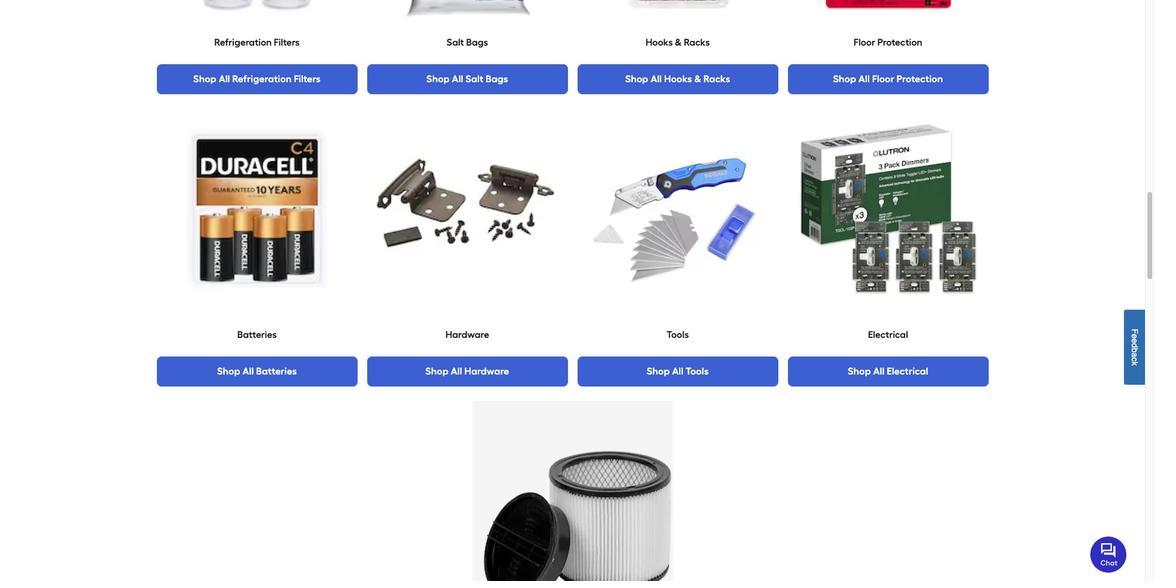 Task type: describe. For each thing, give the bounding box(es) containing it.
0 vertical spatial salt
[[447, 37, 464, 48]]

all for hardware
[[451, 366, 462, 378]]

hooks inside shop all hooks & racks button
[[664, 73, 692, 85]]

shop all salt bags button
[[367, 64, 568, 94]]

0 vertical spatial protection
[[878, 37, 923, 48]]

shop for shop all refrigeration filters
[[193, 73, 216, 85]]

0 vertical spatial floor
[[854, 37, 875, 48]]

b
[[1130, 348, 1140, 353]]

0 vertical spatial tools
[[667, 329, 689, 341]]

shop all hooks & racks button
[[577, 64, 778, 94]]

image image for floor protection
[[788, 0, 989, 17]]

shop all tools
[[647, 366, 709, 378]]

image image for hooks & racks
[[577, 0, 778, 17]]

0 vertical spatial electrical
[[868, 329, 908, 341]]

all for floor
[[859, 73, 870, 85]]

shop for shop all hooks & racks
[[625, 73, 648, 85]]

d
[[1130, 344, 1140, 348]]

image image for hardware
[[367, 109, 568, 310]]

k
[[1130, 362, 1140, 366]]

shop all floor protection
[[833, 73, 943, 85]]

shop all tools button
[[577, 357, 778, 387]]

shop for shop all tools
[[647, 366, 670, 378]]

tools inside button
[[686, 366, 709, 378]]

shop for shop all hardware
[[425, 366, 449, 378]]

shop all hardware
[[425, 366, 509, 378]]

bags inside shop all salt bags button
[[486, 73, 508, 85]]

& inside button
[[694, 73, 701, 85]]

shop for shop all salt bags
[[427, 73, 450, 85]]

shop all salt bags
[[427, 73, 508, 85]]

0 vertical spatial bags
[[466, 37, 488, 48]]

image image for salt bags
[[367, 0, 568, 17]]

shop all refrigeration filters button
[[157, 64, 357, 94]]

all for electrical
[[873, 366, 885, 378]]

filters inside button
[[294, 73, 321, 85]]

racks inside button
[[704, 73, 730, 85]]

salt inside button
[[466, 73, 483, 85]]

hooks & racks
[[646, 37, 710, 48]]

shop all batteries button
[[157, 357, 357, 387]]

electrical inside button
[[887, 366, 928, 378]]



Task type: vqa. For each thing, say whether or not it's contained in the screenshot.
might
no



Task type: locate. For each thing, give the bounding box(es) containing it.
1 vertical spatial tools
[[686, 366, 709, 378]]

f
[[1130, 329, 1140, 334]]

shop inside shop all floor protection button
[[833, 73, 856, 85]]

racks down hooks & racks
[[704, 73, 730, 85]]

bags up shop all salt bags
[[466, 37, 488, 48]]

0 vertical spatial racks
[[684, 37, 710, 48]]

0 vertical spatial hardware
[[446, 329, 489, 341]]

hooks up shop all hooks & racks
[[646, 37, 673, 48]]

shop all electrical
[[848, 366, 928, 378]]

floor down floor protection
[[872, 73, 895, 85]]

shop for shop all batteries
[[217, 366, 240, 378]]

1 vertical spatial racks
[[704, 73, 730, 85]]

shop for shop all floor protection
[[833, 73, 856, 85]]

0 vertical spatial &
[[675, 37, 682, 48]]

shop inside shop all refrigeration filters button
[[193, 73, 216, 85]]

all inside button
[[451, 366, 462, 378]]

shop inside shop all batteries button
[[217, 366, 240, 378]]

f e e d b a c k button
[[1124, 310, 1145, 385]]

batteries inside button
[[256, 366, 297, 378]]

shop for shop all electrical
[[848, 366, 871, 378]]

1 vertical spatial hardware
[[464, 366, 509, 378]]

hooks
[[646, 37, 673, 48], [664, 73, 692, 85]]

shop inside shop all salt bags button
[[427, 73, 450, 85]]

refrigeration inside button
[[232, 73, 292, 85]]

1 horizontal spatial salt
[[466, 73, 483, 85]]

hooks down hooks & racks
[[664, 73, 692, 85]]

all for refrigeration
[[219, 73, 230, 85]]

racks
[[684, 37, 710, 48], [704, 73, 730, 85]]

1 vertical spatial floor
[[872, 73, 895, 85]]

all for hooks
[[651, 73, 662, 85]]

1 horizontal spatial &
[[694, 73, 701, 85]]

shop all refrigeration filters
[[193, 73, 321, 85]]

& up shop all hooks & racks
[[675, 37, 682, 48]]

shop all electrical button
[[788, 357, 989, 387]]

racks up shop all hooks & racks
[[684, 37, 710, 48]]

refrigeration
[[214, 37, 272, 48], [232, 73, 292, 85]]

hardware inside button
[[464, 366, 509, 378]]

1 vertical spatial protection
[[897, 73, 943, 85]]

&
[[675, 37, 682, 48], [694, 73, 701, 85]]

protection inside shop all floor protection button
[[897, 73, 943, 85]]

salt up shop all salt bags
[[447, 37, 464, 48]]

e up d
[[1130, 334, 1140, 339]]

1 vertical spatial electrical
[[887, 366, 928, 378]]

refrigeration filters
[[214, 37, 300, 48]]

salt bags
[[447, 37, 488, 48]]

all for batteries
[[243, 366, 254, 378]]

floor protection
[[854, 37, 923, 48]]

1 vertical spatial hooks
[[664, 73, 692, 85]]

batteries
[[237, 329, 277, 341], [256, 366, 297, 378]]

bags
[[466, 37, 488, 48], [486, 73, 508, 85]]

1 vertical spatial &
[[694, 73, 701, 85]]

image image for refrigeration filters
[[157, 0, 357, 17]]

all for salt
[[452, 73, 463, 85]]

floor inside button
[[872, 73, 895, 85]]

1 vertical spatial refrigeration
[[232, 73, 292, 85]]

0 vertical spatial batteries
[[237, 329, 277, 341]]

e
[[1130, 334, 1140, 339], [1130, 339, 1140, 344]]

electrical
[[868, 329, 908, 341], [887, 366, 928, 378]]

1 vertical spatial batteries
[[256, 366, 297, 378]]

& down hooks & racks
[[694, 73, 701, 85]]

shop inside shop all tools button
[[647, 366, 670, 378]]

1 e from the top
[[1130, 334, 1140, 339]]

1 vertical spatial bags
[[486, 73, 508, 85]]

image image for batteries
[[157, 109, 357, 310]]

shop inside shop all hooks & racks button
[[625, 73, 648, 85]]

shop inside "shop all hardware" button
[[425, 366, 449, 378]]

salt down salt bags at the top left of page
[[466, 73, 483, 85]]

all for tools
[[672, 366, 684, 378]]

protection down floor protection
[[897, 73, 943, 85]]

protection up shop all floor protection
[[878, 37, 923, 48]]

shop inside shop all electrical button
[[848, 366, 871, 378]]

0 vertical spatial refrigeration
[[214, 37, 272, 48]]

e up b
[[1130, 339, 1140, 344]]

image image for electrical
[[788, 109, 989, 310]]

bags down salt bags at the top left of page
[[486, 73, 508, 85]]

floor
[[854, 37, 875, 48], [872, 73, 895, 85]]

refrigeration down refrigeration filters
[[232, 73, 292, 85]]

2 e from the top
[[1130, 339, 1140, 344]]

refrigeration up shop all refrigeration filters on the left top of the page
[[214, 37, 272, 48]]

protection
[[878, 37, 923, 48], [897, 73, 943, 85]]

salt
[[447, 37, 464, 48], [466, 73, 483, 85]]

shop all hardware button
[[367, 357, 568, 387]]

all
[[219, 73, 230, 85], [452, 73, 463, 85], [651, 73, 662, 85], [859, 73, 870, 85], [243, 366, 254, 378], [451, 366, 462, 378], [672, 366, 684, 378], [873, 366, 885, 378]]

0 horizontal spatial salt
[[447, 37, 464, 48]]

shop all hooks & racks
[[625, 73, 730, 85]]

floor up shop all floor protection
[[854, 37, 875, 48]]

f e e d b a c k
[[1130, 329, 1140, 366]]

0 vertical spatial hooks
[[646, 37, 673, 48]]

a
[[1130, 353, 1140, 358]]

image image
[[157, 0, 357, 17], [367, 0, 568, 17], [577, 0, 778, 17], [788, 0, 989, 17], [157, 109, 357, 310], [367, 109, 568, 310], [577, 109, 778, 310], [788, 109, 989, 310], [472, 402, 673, 582]]

1 vertical spatial filters
[[294, 73, 321, 85]]

tools
[[667, 329, 689, 341], [686, 366, 709, 378]]

all inside button
[[873, 366, 885, 378]]

image image for tools
[[577, 109, 778, 310]]

0 horizontal spatial &
[[675, 37, 682, 48]]

0 vertical spatial filters
[[274, 37, 300, 48]]

shop
[[193, 73, 216, 85], [427, 73, 450, 85], [625, 73, 648, 85], [833, 73, 856, 85], [217, 366, 240, 378], [425, 366, 449, 378], [647, 366, 670, 378], [848, 366, 871, 378]]

shop all batteries
[[217, 366, 297, 378]]

hardware
[[446, 329, 489, 341], [464, 366, 509, 378]]

filters
[[274, 37, 300, 48], [294, 73, 321, 85]]

shop all floor protection button
[[788, 64, 989, 94]]

c
[[1130, 358, 1140, 362]]

chat invite button image
[[1090, 537, 1127, 573]]

1 vertical spatial salt
[[466, 73, 483, 85]]



